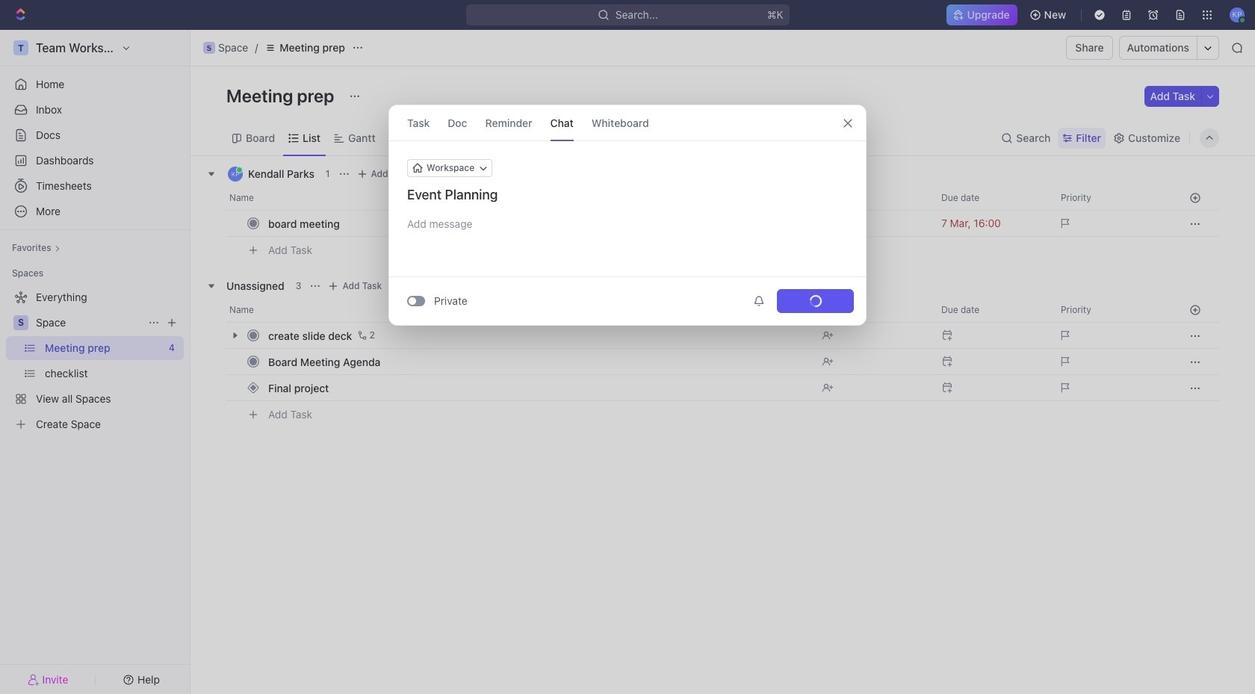 Task type: describe. For each thing, give the bounding box(es) containing it.
0 vertical spatial space, , element
[[203, 42, 215, 54]]

invite user image
[[27, 673, 39, 686]]



Task type: locate. For each thing, give the bounding box(es) containing it.
space, , element inside sidebar "navigation"
[[13, 315, 28, 330]]

1 vertical spatial space, , element
[[13, 315, 28, 330]]

1 horizontal spatial space, , element
[[203, 42, 215, 54]]

space, , element
[[203, 42, 215, 54], [13, 315, 28, 330]]

sidebar navigation
[[0, 30, 191, 694]]

Name this Chat... field
[[389, 186, 866, 204]]

0 horizontal spatial space, , element
[[13, 315, 28, 330]]

dialog
[[389, 105, 867, 326]]



Task type: vqa. For each thing, say whether or not it's contained in the screenshot.
No created by me dashboards image
no



